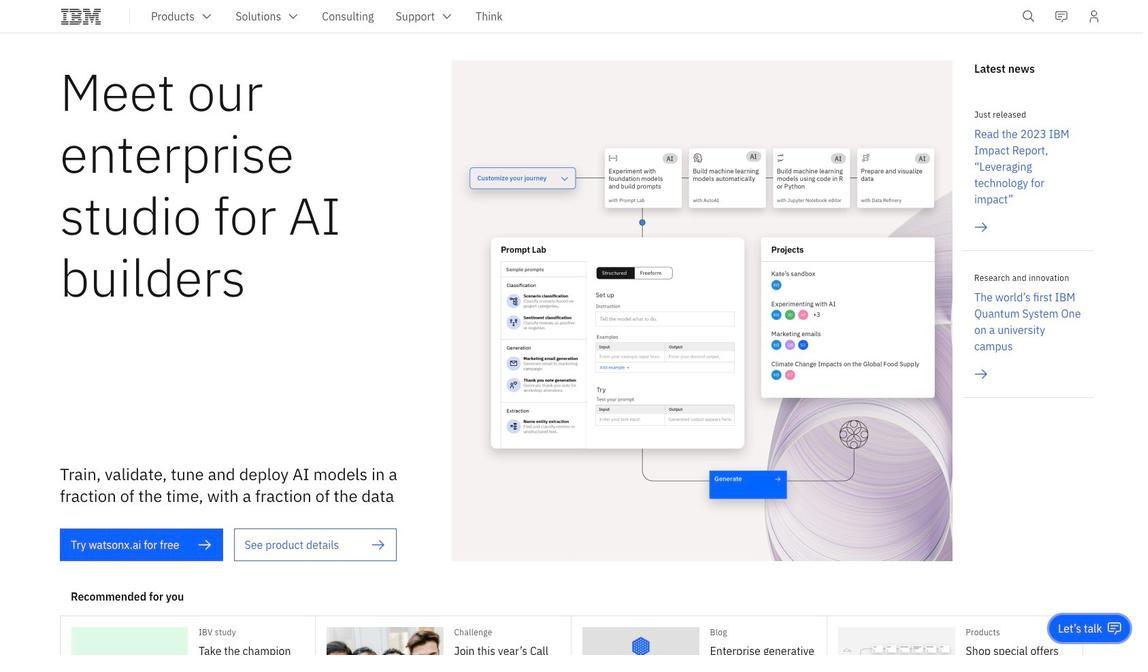 Task type: describe. For each thing, give the bounding box(es) containing it.
let's talk element
[[1059, 622, 1103, 637]]



